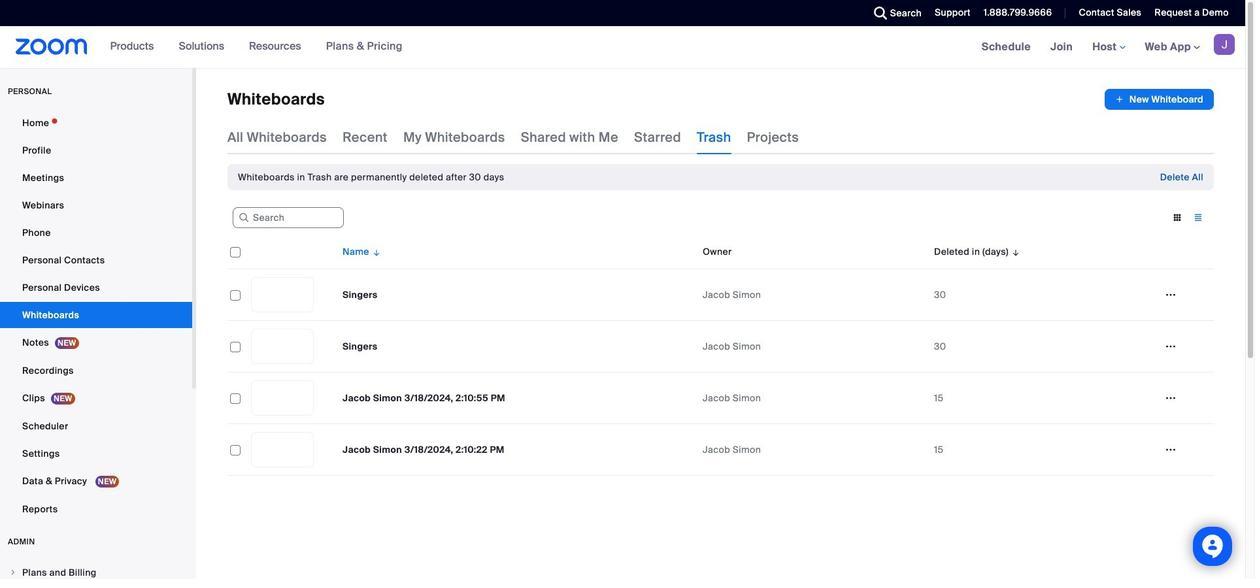 Task type: describe. For each thing, give the bounding box(es) containing it.
0 vertical spatial application
[[1105, 89, 1214, 110]]

jacob simon 3/18/2024, 2:10:55 pm element
[[343, 392, 505, 404]]

2 singers element from the top
[[343, 341, 378, 352]]

thumbnail of jacob simon 3/18/2024, 2:10:22 pm image
[[252, 433, 313, 467]]

meetings navigation
[[972, 26, 1245, 69]]

personal menu menu
[[0, 110, 192, 524]]

profile picture image
[[1214, 34, 1235, 55]]

jacob simon 3/18/2024, 2:10:22 pm element
[[343, 444, 505, 456]]

list mode, selected image
[[1188, 212, 1209, 224]]



Task type: vqa. For each thing, say whether or not it's contained in the screenshot.
the Close ICON
no



Task type: locate. For each thing, give the bounding box(es) containing it.
right image
[[9, 569, 17, 577]]

application
[[1105, 89, 1214, 110], [228, 235, 1224, 486]]

banner
[[0, 26, 1245, 69]]

thumbnail of singers image for first singers element from the bottom of the page
[[252, 329, 313, 363]]

0 vertical spatial singers element
[[343, 289, 378, 301]]

tabs of all whiteboard page tab list
[[228, 120, 799, 154]]

grid mode, not selected image
[[1167, 212, 1188, 224]]

menu item
[[0, 560, 192, 579]]

arrow down image
[[1009, 244, 1021, 260]]

1 vertical spatial singers element
[[343, 341, 378, 352]]

Search text field
[[233, 207, 344, 228]]

1 singers element from the top
[[343, 289, 378, 301]]

arrow down image
[[369, 244, 381, 260]]

1 vertical spatial thumbnail of singers image
[[252, 329, 313, 363]]

thumbnail of singers image
[[252, 278, 313, 312], [252, 329, 313, 363]]

1 thumbnail of singers image from the top
[[252, 278, 313, 312]]

thumbnail of singers image for second singers element from the bottom of the page
[[252, 278, 313, 312]]

add image
[[1115, 93, 1124, 106]]

alert
[[238, 171, 504, 184]]

thumbnail of jacob simon 3/18/2024, 2:10:55 pm image
[[252, 381, 313, 415]]

zoom logo image
[[16, 39, 87, 55]]

2 thumbnail of singers image from the top
[[252, 329, 313, 363]]

1 vertical spatial application
[[228, 235, 1224, 486]]

0 vertical spatial thumbnail of singers image
[[252, 278, 313, 312]]

product information navigation
[[100, 26, 412, 68]]

singers element
[[343, 289, 378, 301], [343, 341, 378, 352]]



